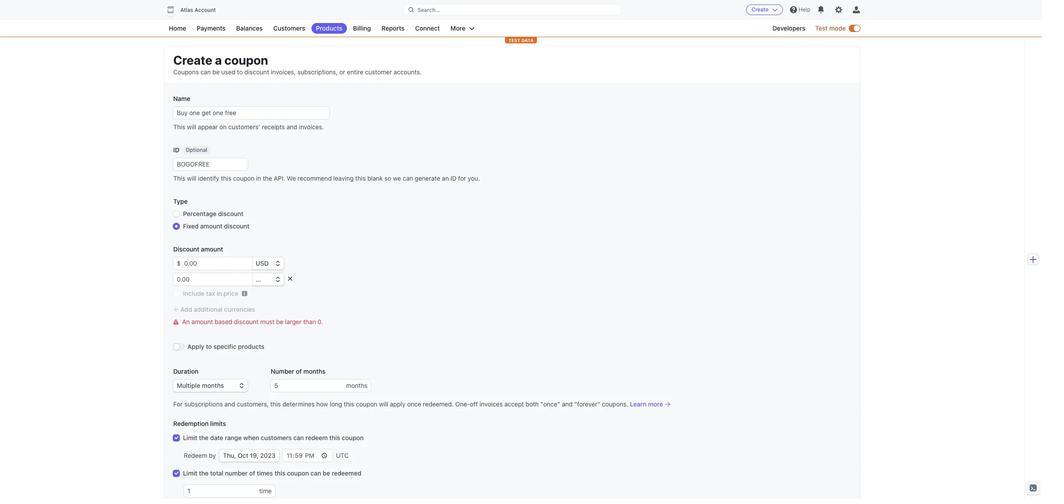 Task type: vqa. For each thing, say whether or not it's contained in the screenshot.
bottommost of
yes



Task type: locate. For each thing, give the bounding box(es) containing it.
and up limits
[[225, 401, 235, 408]]

in right tax at bottom left
[[217, 290, 222, 297]]

limit
[[183, 434, 197, 442], [183, 470, 197, 477]]

discount down percentage discount
[[224, 223, 250, 230]]

id
[[173, 146, 180, 154], [451, 175, 457, 182]]

1 vertical spatial create
[[173, 53, 212, 67]]

the left total
[[199, 470, 209, 477]]

api.
[[274, 175, 285, 182]]

"forever"
[[575, 401, 601, 408]]

billing link
[[349, 23, 375, 34]]

create inside create button
[[752, 6, 769, 13]]

connect
[[415, 24, 440, 32]]

be down a
[[213, 68, 220, 76]]

to right apply
[[206, 343, 212, 351]]

will for identify
[[187, 175, 196, 182]]

limit the date range when customers can redeem this coupon
[[183, 434, 364, 442]]

1 vertical spatial amount
[[201, 246, 223, 253]]

1 vertical spatial in
[[217, 290, 222, 297]]

test mode
[[816, 24, 846, 32]]

0.00 text field down discount amount in the left of the page
[[181, 258, 252, 270]]

customers
[[261, 434, 292, 442]]

one-
[[456, 401, 470, 408]]

1 vertical spatial be
[[276, 318, 284, 326]]

be right must
[[276, 318, 284, 326]]

percentage
[[183, 210, 217, 218]]

limit the total number of times this coupon can be redeemed
[[183, 470, 362, 477]]

create inside create a coupon coupons can be used to discount invoices, subscriptions, or entire customer accounts.
[[173, 53, 212, 67]]

1 vertical spatial id
[[451, 175, 457, 182]]

Search… search field
[[404, 4, 621, 15]]

billing
[[353, 24, 371, 32]]

0 vertical spatial this
[[173, 123, 185, 131]]

1 vertical spatial will
[[187, 175, 196, 182]]

2 vertical spatial be
[[323, 470, 330, 477]]

the left 'date'
[[199, 434, 209, 442]]

1 vertical spatial of
[[249, 470, 255, 477]]

limit down 'redeem'
[[183, 470, 197, 477]]

test
[[509, 38, 521, 43]]

discount left invoices,
[[245, 68, 269, 76]]

the left api.
[[263, 175, 272, 182]]

0 vertical spatial limit
[[183, 434, 197, 442]]

both
[[526, 401, 539, 408]]

2 vertical spatial amount
[[192, 318, 213, 326]]

name
[[173, 95, 190, 102]]

payments link
[[192, 23, 230, 34]]

create button
[[747, 4, 783, 15]]

discount up fixed amount discount in the top of the page
[[218, 210, 244, 218]]

1 horizontal spatial months
[[346, 382, 368, 390]]

0 vertical spatial create
[[752, 6, 769, 13]]

include
[[183, 290, 205, 297]]

00:00 time field
[[283, 450, 333, 462]]

1 horizontal spatial create
[[752, 6, 769, 13]]

must
[[260, 318, 275, 326]]

this right long
[[344, 401, 354, 408]]

tax
[[206, 290, 215, 297]]

coupon down months "button" in the bottom of the page
[[356, 401, 378, 408]]

0 vertical spatial id
[[173, 146, 180, 154]]

customers'
[[228, 123, 260, 131]]

2 limit from the top
[[183, 470, 197, 477]]

1 horizontal spatial of
[[296, 368, 302, 375]]

specific
[[214, 343, 237, 351]]

long
[[330, 401, 342, 408]]

2 vertical spatial the
[[199, 470, 209, 477]]

months button
[[346, 380, 371, 392]]

amount
[[200, 223, 223, 230], [201, 246, 223, 253], [192, 318, 213, 326]]

can down 00:00 time field
[[311, 470, 321, 477]]

home
[[169, 24, 186, 32]]

balances
[[236, 24, 263, 32]]

be
[[213, 68, 220, 76], [276, 318, 284, 326], [323, 470, 330, 477]]

can inside create a coupon coupons can be used to discount invoices, subscriptions, or entire customer accounts.
[[201, 68, 211, 76]]

products link
[[312, 23, 347, 34]]

this right 'times'
[[275, 470, 286, 477]]

generate
[[415, 175, 440, 182]]

coupon up used at the top left of the page
[[225, 53, 268, 67]]

0 vertical spatial be
[[213, 68, 220, 76]]

when
[[243, 434, 259, 442]]

2 this from the top
[[173, 175, 185, 182]]

of right number
[[296, 368, 302, 375]]

redeem
[[184, 452, 207, 460]]

months inside "button"
[[346, 382, 368, 390]]

1 horizontal spatial be
[[276, 318, 284, 326]]

off
[[470, 401, 478, 408]]

1 limit from the top
[[183, 434, 197, 442]]

$
[[177, 260, 181, 267]]

0 vertical spatial to
[[237, 68, 243, 76]]

times
[[257, 470, 273, 477]]

this right 'identify'
[[221, 175, 231, 182]]

amount inside alert
[[192, 318, 213, 326]]

limit down redemption
[[183, 434, 197, 442]]

can right coupons
[[201, 68, 211, 76]]

0 vertical spatial in
[[256, 175, 261, 182]]

search…
[[418, 6, 440, 13]]

None text field
[[271, 380, 346, 392]]

discount inside an amount based discount must be larger than 0. alert
[[234, 318, 259, 326]]

0 horizontal spatial in
[[217, 290, 222, 297]]

1 this from the top
[[173, 123, 185, 131]]

will for appear
[[187, 123, 196, 131]]

0.00 text field up include tax in price
[[173, 274, 252, 286]]

data
[[522, 38, 534, 43]]

in
[[256, 175, 261, 182], [217, 290, 222, 297]]

create up coupons
[[173, 53, 212, 67]]

and right "once"
[[562, 401, 573, 408]]

None text field
[[184, 485, 259, 498]]

oct
[[238, 452, 248, 460]]

atlas account
[[180, 7, 216, 13]]

1 vertical spatial the
[[199, 434, 209, 442]]

1 vertical spatial limit
[[183, 470, 197, 477]]

Name text field
[[173, 107, 329, 119]]

than
[[303, 318, 316, 326]]

amount down fixed amount discount in the top of the page
[[201, 246, 223, 253]]

will left apply
[[379, 401, 388, 408]]

customers
[[273, 24, 305, 32]]

redemption limits
[[173, 420, 226, 428]]

0 vertical spatial amount
[[200, 223, 223, 230]]

this left the blank
[[355, 175, 366, 182]]

the for number
[[199, 470, 209, 477]]

redeem
[[306, 434, 328, 442]]

to
[[237, 68, 243, 76], [206, 343, 212, 351]]

leaving
[[334, 175, 354, 182]]

ID text field
[[173, 158, 248, 171]]

the for range
[[199, 434, 209, 442]]

in left api.
[[256, 175, 261, 182]]

time button
[[259, 485, 275, 498]]

discount inside create a coupon coupons can be used to discount invoices, subscriptions, or entire customer accounts.
[[245, 68, 269, 76]]

create a coupon coupons can be used to discount invoices, subscriptions, or entire customer accounts.
[[173, 53, 422, 76]]

0 vertical spatial will
[[187, 123, 196, 131]]

1 vertical spatial this
[[173, 175, 185, 182]]

Search… text field
[[404, 4, 621, 15]]

so
[[385, 175, 392, 182]]

this down name
[[173, 123, 185, 131]]

to right used at the top left of the page
[[237, 68, 243, 76]]

discount left must
[[234, 318, 259, 326]]

0.00 text field
[[181, 258, 252, 270], [173, 274, 252, 286]]

reports link
[[377, 23, 409, 34]]

customer
[[365, 68, 392, 76]]

redeemed
[[332, 470, 362, 477]]

accounts.
[[394, 68, 422, 76]]

identify
[[198, 175, 219, 182]]

id left optional at the top of the page
[[173, 146, 180, 154]]

2 vertical spatial will
[[379, 401, 388, 408]]

of left 'times'
[[249, 470, 255, 477]]

0 vertical spatial months
[[304, 368, 326, 375]]

1 horizontal spatial id
[[451, 175, 457, 182]]

total
[[210, 470, 224, 477]]

this up type
[[173, 175, 185, 182]]

coupon down 00:00 time field
[[287, 470, 309, 477]]

test data
[[509, 38, 534, 43]]

1 vertical spatial months
[[346, 382, 368, 390]]

2023
[[260, 452, 276, 460]]

usd
[[256, 260, 269, 267]]

id right an
[[451, 175, 457, 182]]

of
[[296, 368, 302, 375], [249, 470, 255, 477]]

2 horizontal spatial and
[[562, 401, 573, 408]]

0 horizontal spatial create
[[173, 53, 212, 67]]

0 horizontal spatial be
[[213, 68, 220, 76]]

0 vertical spatial 0.00 text field
[[181, 258, 252, 270]]

developers link
[[768, 23, 810, 34]]

discount
[[245, 68, 269, 76], [218, 210, 244, 218], [224, 223, 250, 230], [234, 318, 259, 326]]

thu, oct 19, 2023
[[223, 452, 276, 460]]

will left 'identify'
[[187, 175, 196, 182]]

and right receipts
[[287, 123, 297, 131]]

be left redeemed
[[323, 470, 330, 477]]

help
[[799, 6, 811, 13]]

create
[[752, 6, 769, 13], [173, 53, 212, 67]]

fixed
[[183, 223, 199, 230]]

thu,
[[223, 452, 236, 460]]

be inside create a coupon coupons can be used to discount invoices, subscriptions, or entire customer accounts.
[[213, 68, 220, 76]]

this
[[221, 175, 231, 182], [355, 175, 366, 182], [270, 401, 281, 408], [344, 401, 354, 408], [330, 434, 340, 442], [275, 470, 286, 477]]

appear
[[198, 123, 218, 131]]

1 horizontal spatial to
[[237, 68, 243, 76]]

will left appear
[[187, 123, 196, 131]]

for subscriptions and customers, this determines how long this coupon will apply once redeemed. one-off invoices accept both "once" and "forever" coupons.
[[173, 401, 629, 408]]

coupon up 'utc'
[[342, 434, 364, 442]]

can
[[201, 68, 211, 76], [403, 175, 413, 182], [293, 434, 304, 442], [311, 470, 321, 477]]

amount down percentage discount
[[200, 223, 223, 230]]

be inside alert
[[276, 318, 284, 326]]

create up developers link
[[752, 6, 769, 13]]

reports
[[382, 24, 405, 32]]

amount right an
[[192, 318, 213, 326]]

… button
[[252, 274, 284, 286]]

1 vertical spatial to
[[206, 343, 212, 351]]

will
[[187, 123, 196, 131], [187, 175, 196, 182], [379, 401, 388, 408]]

learn more link
[[630, 400, 671, 409]]



Task type: describe. For each thing, give the bounding box(es) containing it.
percentage discount
[[183, 210, 244, 218]]

redemption
[[173, 420, 209, 428]]

redeemed.
[[423, 401, 454, 408]]

1 vertical spatial 0.00 text field
[[173, 274, 252, 286]]

coupons
[[173, 68, 199, 76]]

learn more
[[630, 401, 663, 408]]

or
[[340, 68, 346, 76]]

more button
[[446, 23, 479, 34]]

discount
[[173, 246, 199, 253]]

amount for fixed
[[200, 223, 223, 230]]

how
[[316, 401, 328, 408]]

an amount based discount must be larger than 0. alert
[[173, 318, 323, 327]]

$ button
[[173, 258, 181, 270]]

on
[[220, 123, 227, 131]]

developers
[[773, 24, 806, 32]]

blank
[[368, 175, 383, 182]]

we
[[393, 175, 401, 182]]

atlas
[[180, 7, 193, 13]]

once
[[407, 401, 421, 408]]

customers link
[[269, 23, 310, 34]]

more
[[648, 401, 663, 408]]

balances link
[[232, 23, 267, 34]]

0 vertical spatial of
[[296, 368, 302, 375]]

thu, oct 19, 2023 button
[[220, 450, 279, 462]]

0 horizontal spatial id
[[173, 146, 180, 154]]

for
[[458, 175, 466, 182]]

0.
[[318, 318, 323, 326]]

test
[[816, 24, 828, 32]]

1 horizontal spatial and
[[287, 123, 297, 131]]

subscriptions
[[184, 401, 223, 408]]

can left redeem
[[293, 434, 304, 442]]

we
[[287, 175, 296, 182]]

fixed amount discount
[[183, 223, 250, 230]]

an
[[442, 175, 449, 182]]

accept
[[505, 401, 524, 408]]

recommend
[[298, 175, 332, 182]]

this right redeem
[[330, 434, 340, 442]]

can right we
[[403, 175, 413, 182]]

to inside create a coupon coupons can be used to discount invoices, subscriptions, or entire customer accounts.
[[237, 68, 243, 76]]

home link
[[164, 23, 191, 34]]

an
[[182, 318, 190, 326]]

an amount based discount must be larger than 0.
[[182, 318, 323, 326]]

mode
[[830, 24, 846, 32]]

1 horizontal spatial in
[[256, 175, 261, 182]]

apply to specific products
[[188, 343, 265, 351]]

amount for an
[[192, 318, 213, 326]]

limit for limit the total number of times this coupon can be redeemed
[[183, 470, 197, 477]]

apply
[[390, 401, 406, 408]]

customers,
[[237, 401, 269, 408]]

coupon inside create a coupon coupons can be used to discount invoices, subscriptions, or entire customer accounts.
[[225, 53, 268, 67]]

this will identify this coupon in the api. we recommend leaving this blank so we can generate an id for you.
[[173, 175, 480, 182]]

a
[[215, 53, 222, 67]]

be for based
[[276, 318, 284, 326]]

used
[[221, 68, 235, 76]]

0 horizontal spatial of
[[249, 470, 255, 477]]

0 horizontal spatial and
[[225, 401, 235, 408]]

"once"
[[541, 401, 561, 408]]

amount for discount
[[201, 246, 223, 253]]

apply
[[188, 343, 204, 351]]

account
[[195, 7, 216, 13]]

for
[[173, 401, 183, 408]]

range
[[225, 434, 242, 442]]

2 horizontal spatial be
[[323, 470, 330, 477]]

products
[[238, 343, 265, 351]]

create for create
[[752, 6, 769, 13]]

learn
[[630, 401, 647, 408]]

connect link
[[411, 23, 445, 34]]

help button
[[787, 3, 814, 17]]

limits
[[210, 420, 226, 428]]

this right customers, on the bottom left of the page
[[270, 401, 281, 408]]

this for this will identify this coupon in the api. we recommend leaving this blank so we can generate an id for you.
[[173, 175, 185, 182]]

0 vertical spatial the
[[263, 175, 272, 182]]

larger
[[285, 318, 302, 326]]

utc
[[336, 452, 349, 460]]

0 horizontal spatial months
[[304, 368, 326, 375]]

duration
[[173, 368, 199, 375]]

determines
[[283, 401, 315, 408]]

subscriptions,
[[298, 68, 338, 76]]

this will appear on customers' receipts and invoices.
[[173, 123, 324, 131]]

invoices.
[[299, 123, 324, 131]]

0 horizontal spatial to
[[206, 343, 212, 351]]

be for coupon
[[213, 68, 220, 76]]

based
[[215, 318, 232, 326]]

19,
[[250, 452, 259, 460]]

include tax in price
[[183, 290, 238, 297]]

optional
[[186, 147, 207, 154]]

notifications image
[[818, 6, 825, 13]]

create for create a coupon coupons can be used to discount invoices, subscriptions, or entire customer accounts.
[[173, 53, 212, 67]]

more
[[451, 24, 466, 32]]

products
[[316, 24, 343, 32]]

limit for limit the date range when customers can redeem this coupon
[[183, 434, 197, 442]]

this for this will appear on customers' receipts and invoices.
[[173, 123, 185, 131]]

coupon right 'identify'
[[233, 175, 255, 182]]



